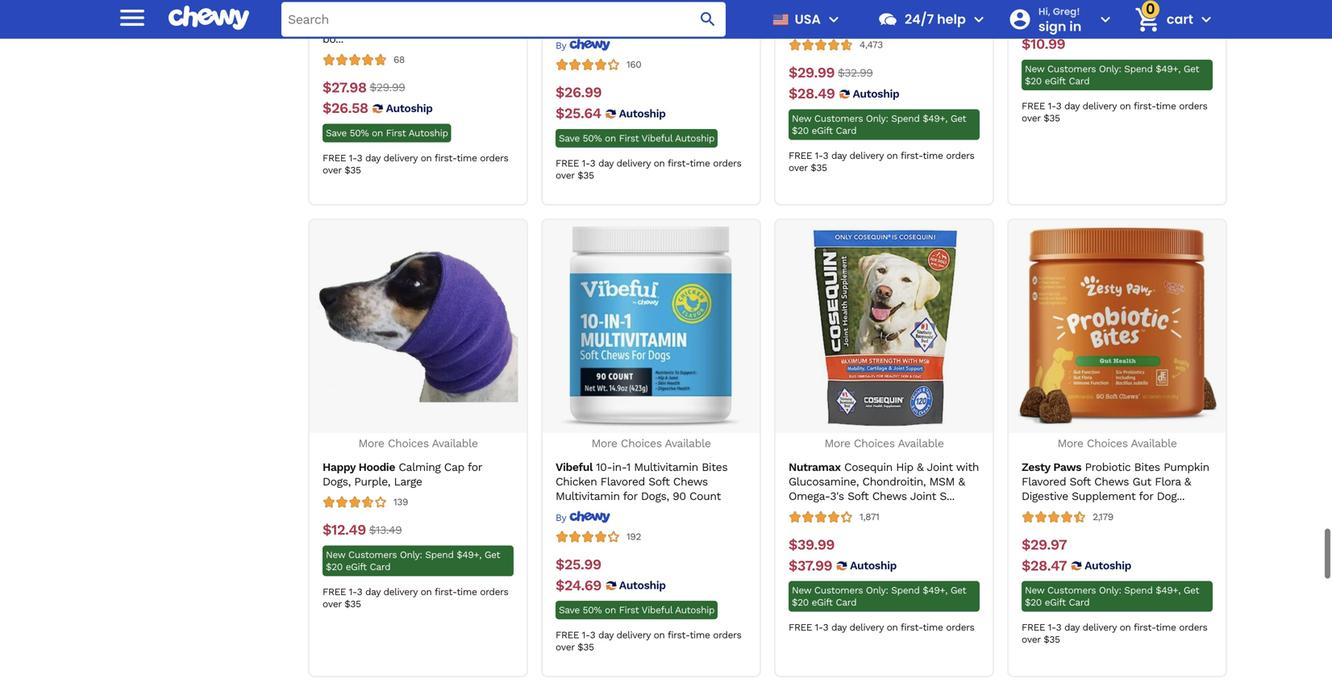 Task type: locate. For each thing, give the bounding box(es) containing it.
1 vertical spatial joint
[[910, 449, 936, 463]]

& down "with"
[[958, 435, 965, 448]]

90
[[673, 449, 686, 463]]

available
[[432, 396, 478, 410], [665, 396, 711, 410], [898, 396, 944, 410], [1131, 396, 1177, 410]]

1- down save 50% on first autoship
[[349, 112, 357, 124]]

$20 down $12.49 text box
[[326, 521, 343, 532]]

2 chewy image from the top
[[569, 470, 610, 483]]

1 horizontal spatial chews
[[872, 449, 907, 463]]

4
[[767, 665, 775, 680]]

3 more choices available from the left
[[824, 396, 944, 410]]

msm
[[929, 435, 955, 448]]

3 more from the left
[[824, 396, 850, 410]]

more choices available up 1
[[591, 396, 711, 410]]

new
[[1025, 23, 1044, 34], [792, 73, 811, 84], [326, 509, 345, 520], [792, 544, 811, 556], [1025, 544, 1044, 556]]

& for $29.97
[[1184, 435, 1191, 448]]

1 horizontal spatial flavored
[[1022, 435, 1066, 448]]

save 50% on first vibeful autoship down $24.69 text field
[[559, 564, 715, 576]]

more choices available for $39.99
[[824, 396, 944, 410]]

4 link
[[755, 657, 787, 683]]

$20 for $12.49
[[326, 521, 343, 532]]

None text field
[[1022, 0, 1065, 13]]

& right hip
[[917, 420, 924, 434]]

$12.49 $13.49
[[323, 481, 402, 498]]

spend
[[1124, 23, 1153, 34], [891, 73, 920, 84], [425, 509, 454, 520], [891, 544, 920, 556], [1124, 544, 1153, 556]]

$32.99
[[838, 26, 873, 39]]

chewy image up $26.99
[[569, 0, 610, 11]]

egift for $29.97
[[1045, 557, 1066, 568]]

$29.99 text field
[[789, 24, 835, 42], [370, 39, 405, 56]]

bites up 'gut'
[[1134, 420, 1160, 434]]

get
[[1184, 23, 1199, 34], [951, 73, 966, 84], [485, 509, 500, 520], [951, 544, 966, 556], [1184, 544, 1199, 556]]

more up nutramax
[[824, 396, 850, 410]]

autoship for $25.64
[[619, 67, 666, 80]]

$27.98 $29.99
[[323, 39, 405, 55]]

items image
[[1133, 5, 1162, 34]]

2 vertical spatial vibeful
[[642, 564, 672, 576]]

free
[[1022, 60, 1045, 71], [789, 110, 812, 121], [323, 112, 346, 124], [556, 117, 579, 129], [323, 546, 346, 557], [789, 582, 812, 593], [1022, 582, 1045, 593], [556, 589, 579, 601]]

first for $26.58
[[386, 87, 406, 99]]

dogs, inside calming cap for dogs, purple, large
[[323, 435, 351, 448]]

egift down $37.99 text field
[[812, 557, 833, 568]]

paws
[[1053, 420, 1081, 434]]

chewy image
[[569, 0, 610, 11], [569, 470, 610, 483]]

1 vertical spatial dogs,
[[641, 449, 669, 463]]

more choices available up calming
[[358, 396, 478, 410]]

50%
[[350, 87, 369, 99], [583, 92, 602, 104], [583, 564, 602, 576]]

1 horizontal spatial for
[[623, 449, 637, 463]]

& inside probiotic bites pumpkin flavored soft chews gut flora & digestive supplement for dog...
[[1184, 435, 1191, 448]]

only:
[[1099, 23, 1121, 34], [866, 73, 888, 84], [400, 509, 422, 520], [866, 544, 888, 556], [1099, 544, 1121, 556]]

1 flavored from the left
[[600, 435, 645, 448]]

soft inside cosequin hip & joint with glucosamine, chondroitin, msm & omega-3's soft chews joint s...
[[848, 449, 869, 463]]

bites
[[702, 420, 728, 434], [1134, 420, 1160, 434]]

over down '$28.49' text box
[[789, 122, 808, 133]]

egift down $28.47 text field
[[1045, 557, 1066, 568]]

chews inside cosequin hip & joint with glucosamine, chondroitin, msm & omega-3's soft chews joint s...
[[872, 449, 907, 463]]

next link
[[947, 657, 1029, 683]]

day down $37.99 text field
[[831, 582, 846, 593]]

more choices available
[[358, 396, 478, 410], [591, 396, 711, 410], [824, 396, 944, 410], [1058, 396, 1177, 410]]

& for $39.99
[[958, 435, 965, 448]]

new customers only: spend $49+, get $20 egift card
[[1025, 23, 1199, 46], [792, 73, 966, 96], [326, 509, 500, 532], [792, 544, 966, 568], [1025, 544, 1199, 568]]

more
[[358, 396, 384, 410], [591, 396, 617, 410], [824, 396, 850, 410], [1058, 396, 1083, 410]]

soft inside probiotic bites pumpkin flavored soft chews gut flora & digestive supplement for dog...
[[1070, 435, 1091, 448]]

$29.99
[[789, 24, 835, 41], [370, 41, 405, 54]]

next
[[959, 665, 987, 680]]

new customers only: spend $49+, get $20 egift card for $39.99
[[792, 544, 966, 568]]

$32.99 text field
[[838, 24, 873, 42]]

1
[[626, 420, 631, 434]]

2 horizontal spatial soft
[[1070, 435, 1091, 448]]

3 choices from the left
[[854, 396, 895, 410]]

$29.97
[[1022, 496, 1067, 513]]

chews down chondroitin,
[[872, 449, 907, 463]]

soft inside "10-in-1 multivitamin bites chicken flavored soft chews multivitamin for dogs, 90 count"
[[648, 435, 670, 448]]

autoship for $28.47
[[1085, 519, 1131, 532]]

autoship for $26.58
[[386, 61, 433, 75]]

1 vertical spatial save 50% on first vibeful autoship
[[559, 564, 715, 576]]

multivitamin down 'chicken'
[[556, 449, 620, 463]]

50% down $26.58 text box
[[350, 87, 369, 99]]

new customers only: spend $49+, get $20 egift card down greg!
[[1025, 23, 1199, 46]]

1 horizontal spatial multivitamin
[[634, 420, 698, 434]]

glucosamine,
[[789, 435, 859, 448]]

joint
[[927, 420, 953, 434], [910, 449, 936, 463]]

$24.69
[[556, 536, 601, 553]]

3 link
[[716, 657, 748, 683]]

save down $25.64 text box
[[559, 92, 580, 104]]

for
[[468, 420, 482, 434], [623, 449, 637, 463], [1139, 449, 1153, 463]]

new down $28.47 text field
[[1025, 544, 1044, 556]]

choices for $29.97
[[1087, 396, 1128, 410]]

customers down $28.47 text field
[[1047, 544, 1096, 556]]

chewy image right by
[[569, 470, 610, 483]]

spend for $29.97
[[1124, 544, 1153, 556]]

4 more choices available from the left
[[1058, 396, 1177, 410]]

egift down '$28.49' text box
[[812, 85, 833, 96]]

flavored down "in-"
[[600, 435, 645, 448]]

over down sign
[[1022, 72, 1041, 84]]

0 horizontal spatial bites
[[702, 420, 728, 434]]

for right cap
[[468, 420, 482, 434]]

new customers only: spend $49+, get $20 egift card down $28.47 text field
[[1025, 544, 1199, 568]]

flavored inside probiotic bites pumpkin flavored soft chews gut flora & digestive supplement for dog...
[[1022, 435, 1066, 448]]

2,179
[[1093, 471, 1113, 482]]

spend for $12.49
[[425, 509, 454, 520]]

0 horizontal spatial $29.99 text field
[[370, 39, 405, 56]]

new customers only: spend $49+, get $20 egift card up free 1-3 day delivery on first-time orders
[[792, 544, 966, 568]]

joint up msm
[[927, 420, 953, 434]]

help menu image
[[969, 10, 988, 29]]

flavored up digestive
[[1022, 435, 1066, 448]]

over down $24.69 text field
[[556, 601, 575, 613]]

chews up 90
[[673, 435, 708, 448]]

1 vertical spatial chewy image
[[569, 470, 610, 483]]

3 inside 3 link
[[729, 665, 736, 680]]

0 vertical spatial chewy image
[[569, 0, 610, 11]]

new customers only: spend $49+, get $20 egift card for $12.49
[[326, 509, 500, 532]]

$20 down $37.99 text field
[[792, 557, 809, 568]]

day down $25.64 text box
[[598, 117, 613, 129]]

day down $28.47 text field
[[1064, 582, 1080, 593]]

4 choices from the left
[[1087, 396, 1128, 410]]

get for $39.99
[[951, 544, 966, 556]]

$29.99 text field up $28.49
[[789, 24, 835, 42]]

more choices available up the cosequin
[[824, 396, 944, 410]]

choices up the cosequin
[[854, 396, 895, 410]]

$29.99 up $28.49
[[789, 24, 835, 41]]

3 down '$28.49' text box
[[823, 110, 828, 121]]

dogs, inside "10-in-1 multivitamin bites chicken flavored soft chews multivitamin for dogs, 90 count"
[[641, 449, 669, 463]]

save
[[326, 87, 347, 99], [559, 92, 580, 104], [559, 564, 580, 576]]

$25.64
[[556, 65, 601, 82]]

more up hoodie
[[358, 396, 384, 410]]

card for $29.97
[[1069, 557, 1090, 568]]

more up paws
[[1058, 396, 1083, 410]]

usa
[[795, 10, 821, 28]]

$20
[[1025, 35, 1042, 46], [792, 85, 809, 96], [326, 521, 343, 532], [792, 557, 809, 568], [1025, 557, 1042, 568]]

$27.98 text field
[[323, 39, 366, 56]]

24/7 help link
[[871, 0, 966, 39]]

dogs,
[[323, 435, 351, 448], [641, 449, 669, 463]]

card
[[1069, 35, 1090, 46], [836, 85, 857, 96], [370, 521, 391, 532], [836, 557, 857, 568], [1069, 557, 1090, 568]]

chews inside probiotic bites pumpkin flavored soft chews gut flora & digestive supplement for dog...
[[1094, 435, 1129, 448]]

pumpkin
[[1164, 420, 1209, 434]]

4 more from the left
[[1058, 396, 1083, 410]]

$26.58
[[323, 59, 368, 76]]

1- down sign
[[1048, 60, 1056, 71]]

$35 down $24.69 text field
[[578, 601, 594, 613]]

2 more choices available from the left
[[591, 396, 711, 410]]

save 50% on first vibeful autoship down $25.64 text box
[[559, 92, 715, 104]]

new down '$28.49' text box
[[792, 73, 811, 84]]

0 horizontal spatial soft
[[648, 435, 670, 448]]

137 link
[[888, 657, 921, 683]]

available up 90
[[665, 396, 711, 410]]

0 horizontal spatial for
[[468, 420, 482, 434]]

choices
[[388, 396, 429, 410], [621, 396, 662, 410], [854, 396, 895, 410], [1087, 396, 1128, 410]]

usa button
[[766, 0, 843, 39]]

save 50% on first vibeful autoship
[[559, 92, 715, 104], [559, 564, 715, 576]]

2 bites from the left
[[1134, 420, 1160, 434]]

1 bites from the left
[[702, 420, 728, 434]]

new down $12.49 text box
[[326, 509, 345, 520]]

customers down '$28.49' text box
[[814, 73, 863, 84]]

save 50% on first autoship
[[326, 87, 448, 99]]

1 horizontal spatial bites
[[1134, 420, 1160, 434]]

1 available from the left
[[432, 396, 478, 410]]

0 horizontal spatial &
[[917, 420, 924, 434]]

dogs, down happy
[[323, 435, 351, 448]]

0 horizontal spatial chews
[[673, 435, 708, 448]]

1 horizontal spatial dogs,
[[641, 449, 669, 463]]

0 horizontal spatial flavored
[[600, 435, 645, 448]]

egift for $12.49
[[346, 521, 367, 532]]

cart link
[[1128, 0, 1193, 39]]

2 horizontal spatial chews
[[1094, 435, 1129, 448]]

new customers only: spend $49+, get $20 egift card down $13.49 text field
[[326, 509, 500, 532]]

on
[[1120, 60, 1131, 71], [372, 87, 383, 99], [605, 92, 616, 104], [887, 110, 898, 121], [421, 112, 432, 124], [654, 117, 665, 129], [421, 546, 432, 557], [605, 564, 616, 576], [887, 582, 898, 593], [1120, 582, 1131, 593], [654, 589, 665, 601]]

&
[[917, 420, 924, 434], [958, 435, 965, 448], [1184, 435, 1191, 448]]

menu image
[[824, 10, 843, 29]]

1 horizontal spatial soft
[[848, 449, 869, 463]]

$12.49 text field
[[323, 481, 366, 499]]

3 right 2 on the right bottom of page
[[729, 665, 736, 680]]

only: down $13.49 text field
[[400, 509, 422, 520]]

$20 for $39.99
[[792, 557, 809, 568]]

time
[[1156, 60, 1176, 71], [923, 110, 943, 121], [457, 112, 477, 124], [690, 117, 710, 129], [457, 546, 477, 557], [923, 582, 943, 593], [1156, 582, 1176, 593], [690, 589, 710, 601]]

$29.99 right $27.98 on the top left of page
[[370, 41, 405, 54]]

available up hip
[[898, 396, 944, 410]]

2 horizontal spatial &
[[1184, 435, 1191, 448]]

calming
[[399, 420, 441, 434]]

zesty paws
[[1022, 420, 1081, 434]]

over down $25.64 text box
[[556, 130, 575, 141]]

orders
[[1179, 60, 1207, 71], [946, 110, 974, 121], [480, 112, 508, 124], [713, 117, 741, 129], [480, 546, 508, 557], [946, 582, 974, 593], [1179, 582, 1207, 593], [713, 589, 741, 601]]

192
[[627, 491, 641, 502]]

save down $26.58 text box
[[326, 87, 347, 99]]

10-
[[596, 420, 612, 434]]

1- down '$28.49' text box
[[815, 110, 823, 121]]

for down 'gut'
[[1139, 449, 1153, 463]]

$24.69 text field
[[556, 536, 601, 554]]

available up cap
[[432, 396, 478, 410]]

for down 1
[[623, 449, 637, 463]]

1 more choices available from the left
[[358, 396, 478, 410]]

only: down 2,179
[[1099, 544, 1121, 556]]

50% for $25.64
[[583, 92, 602, 104]]

3 available from the left
[[898, 396, 944, 410]]

multivitamin up 90
[[634, 420, 698, 434]]

1- down $37.99 text field
[[815, 582, 823, 593]]

first-
[[1134, 60, 1156, 71], [901, 110, 923, 121], [435, 112, 457, 124], [668, 117, 690, 129], [435, 546, 457, 557], [901, 582, 923, 593], [1134, 582, 1156, 593], [668, 589, 690, 601]]

1 horizontal spatial $29.99
[[789, 24, 835, 41]]

1 choices from the left
[[388, 396, 429, 410]]

0 horizontal spatial multivitamin
[[556, 449, 620, 463]]

over down $26.58 text box
[[323, 124, 342, 136]]

2 flavored from the left
[[1022, 435, 1066, 448]]

cap
[[444, 420, 464, 434]]

available up 'gut'
[[1131, 396, 1177, 410]]

soft
[[648, 435, 670, 448], [1070, 435, 1091, 448], [848, 449, 869, 463]]

choices for $12.49
[[388, 396, 429, 410]]

0 vertical spatial dogs,
[[323, 435, 351, 448]]

customers
[[1047, 23, 1096, 34], [814, 73, 863, 84], [348, 509, 397, 520], [814, 544, 863, 556], [1047, 544, 1096, 556]]

get for $29.97
[[1184, 544, 1199, 556]]

0 horizontal spatial $29.99
[[370, 41, 405, 54]]

0 vertical spatial save 50% on first vibeful autoship
[[559, 92, 715, 104]]

chewy home image
[[169, 0, 249, 36]]

$29.99 text field right $27.98 text field
[[370, 39, 405, 56]]

day
[[1064, 60, 1080, 71], [831, 110, 846, 121], [365, 112, 380, 124], [598, 117, 613, 129], [365, 546, 380, 557], [831, 582, 846, 593], [1064, 582, 1080, 593], [598, 589, 613, 601]]

autoship
[[853, 47, 899, 60], [386, 61, 433, 75], [619, 67, 666, 80], [409, 87, 448, 99], [675, 92, 715, 104], [850, 519, 897, 532], [1085, 519, 1131, 532], [619, 538, 666, 552], [675, 564, 715, 576]]

free 1-3 day delivery on first-time orders
[[789, 582, 974, 593]]

happy
[[323, 420, 355, 434]]

1 horizontal spatial &
[[958, 435, 965, 448]]

1- down $24.69 text field
[[582, 589, 590, 601]]

$35 down sign
[[1044, 72, 1060, 84]]

for inside probiotic bites pumpkin flavored soft chews gut flora & digestive supplement for dog...
[[1139, 449, 1153, 463]]

0 horizontal spatial dogs,
[[323, 435, 351, 448]]

vibeful
[[642, 92, 672, 104], [556, 420, 593, 434], [642, 564, 672, 576]]

only: for $29.97
[[1099, 544, 1121, 556]]

10-in-1 multivitamin bites chicken flavored soft chews multivitamin for dogs, 90 count
[[556, 420, 728, 463]]

$37.99 text field
[[789, 517, 832, 534]]

only: for $39.99
[[866, 544, 888, 556]]

2 save 50% on first vibeful autoship from the top
[[559, 564, 715, 576]]

more choices available up probiotic
[[1058, 396, 1177, 410]]

3 down save 50% on first autoship
[[357, 112, 362, 124]]

free down $37.99 text field
[[789, 582, 812, 593]]

2 horizontal spatial for
[[1139, 449, 1153, 463]]

egift down the $12.49 $13.49 at the left bottom
[[346, 521, 367, 532]]

available for $29.97
[[1131, 396, 1177, 410]]

new for $12.49
[[326, 509, 345, 520]]

customers down $37.99 text field
[[814, 544, 863, 556]]

choices up calming
[[388, 396, 429, 410]]

$13.49
[[369, 483, 402, 496]]

1 more from the left
[[358, 396, 384, 410]]

new customers only: spend $49+, get $20 egift card down $32.99 text box
[[792, 73, 966, 96]]

nutramax
[[789, 420, 841, 434]]

more choices available for $12.49
[[358, 396, 478, 410]]

bites up count
[[702, 420, 728, 434]]

joint down msm
[[910, 449, 936, 463]]

day down in
[[1064, 60, 1080, 71]]

over
[[1022, 72, 1041, 84], [789, 122, 808, 133], [323, 124, 342, 136], [556, 130, 575, 141], [323, 558, 342, 569], [1022, 594, 1041, 605], [556, 601, 575, 613]]

4 available from the left
[[1131, 396, 1177, 410]]

$12.49
[[323, 481, 366, 498]]

1 vertical spatial multivitamin
[[556, 449, 620, 463]]

choices up probiotic
[[1087, 396, 1128, 410]]

customers for $39.99
[[814, 544, 863, 556]]



Task type: vqa. For each thing, say whether or not it's contained in the screenshot.
list box inside the 'Site' banner
no



Task type: describe. For each thing, give the bounding box(es) containing it.
Search text field
[[281, 2, 726, 37]]

customers down greg!
[[1047, 23, 1096, 34]]

$28.47 text field
[[1022, 517, 1067, 534]]

$35 down $25.64 text box
[[578, 130, 594, 141]]

cart menu image
[[1197, 10, 1216, 29]]

1 save 50% on first vibeful autoship from the top
[[559, 92, 715, 104]]

$26.58 text field
[[323, 59, 368, 77]]

more for $12.49
[[358, 396, 384, 410]]

dog...
[[1157, 449, 1185, 463]]

over down $28.47 text field
[[1022, 594, 1041, 605]]

$35 down save 50% on first autoship
[[345, 124, 361, 136]]

chewy support image
[[877, 9, 898, 30]]

$26.99 text field
[[556, 44, 602, 61]]

over down $12.49 text box
[[323, 558, 342, 569]]

zesty
[[1022, 420, 1050, 434]]

0 vertical spatial multivitamin
[[634, 420, 698, 434]]

0 vertical spatial joint
[[927, 420, 953, 434]]

3 down $24.69 text field
[[590, 589, 595, 601]]

with
[[956, 420, 979, 434]]

digestive
[[1022, 449, 1068, 463]]

$35 down $12.49 text box
[[345, 558, 361, 569]]

new for $39.99
[[792, 544, 811, 556]]

hi, greg! sign in
[[1038, 5, 1082, 35]]

free down $25.64 text box
[[556, 117, 579, 129]]

cart
[[1167, 10, 1193, 28]]

count
[[689, 449, 721, 463]]

day down $24.69 text field
[[598, 589, 613, 601]]

chondroitin,
[[862, 435, 926, 448]]

24/7
[[905, 10, 934, 28]]

1 vertical spatial vibeful
[[556, 420, 593, 434]]

large
[[394, 435, 422, 448]]

1,871
[[860, 471, 879, 482]]

in
[[1069, 17, 1082, 35]]

$27.98
[[323, 39, 366, 55]]

3 down $37.99 text field
[[823, 582, 828, 593]]

omega-
[[789, 449, 830, 463]]

available for $12.49
[[432, 396, 478, 410]]

bites inside probiotic bites pumpkin flavored soft chews gut flora & digestive supplement for dog...
[[1134, 420, 1160, 434]]

for inside calming cap for dogs, purple, large
[[468, 420, 482, 434]]

submit search image
[[698, 10, 718, 29]]

help
[[937, 10, 966, 28]]

$37.99
[[789, 517, 832, 534]]

3 down the $12.49 $13.49 at the left bottom
[[357, 546, 362, 557]]

$49+, for $29.97
[[1156, 544, 1181, 556]]

cosequin
[[844, 420, 893, 434]]

probiotic
[[1085, 420, 1131, 434]]

flora
[[1155, 435, 1181, 448]]

only: right in
[[1099, 23, 1121, 34]]

more choices available for $29.97
[[1058, 396, 1177, 410]]

flavored inside "10-in-1 multivitamin bites chicken flavored soft chews multivitamin for dogs, 90 count"
[[600, 435, 645, 448]]

$20 down hi, on the right top of page
[[1025, 35, 1042, 46]]

save for $25.64
[[559, 92, 580, 104]]

$29.97 text field
[[1022, 496, 1067, 513]]

…
[[871, 665, 882, 680]]

free down '$28.49' text box
[[789, 110, 812, 121]]

Product search field
[[281, 2, 726, 37]]

card for $39.99
[[836, 557, 857, 568]]

$28.49
[[789, 45, 835, 62]]

1 chewy image from the top
[[569, 0, 610, 11]]

1- down $28.47 text field
[[1048, 582, 1056, 593]]

0 vertical spatial vibeful
[[642, 92, 672, 104]]

hip
[[896, 420, 913, 434]]

new down hi, on the right top of page
[[1025, 23, 1044, 34]]

only: down $32.99 text box
[[866, 73, 888, 84]]

6
[[845, 665, 852, 680]]

day down the $12.49 $13.49 at the left bottom
[[365, 546, 380, 557]]

day down '$28.49' text box
[[831, 110, 846, 121]]

vibeful 10-in-1 multivitamin bites chicken flavored soft chews multivitamin for dogs, 90 count image
[[551, 186, 751, 386]]

probiotic bites pumpkin flavored soft chews gut flora & digestive supplement for dog...
[[1022, 420, 1209, 463]]

autoship for $37.99
[[850, 519, 897, 532]]

in-
[[612, 420, 626, 434]]

chicken
[[556, 435, 597, 448]]

1 horizontal spatial $29.99 text field
[[789, 24, 835, 42]]

$39.99 text field
[[789, 496, 835, 513]]

3 down $25.64 text box
[[590, 117, 595, 129]]

egift for $39.99
[[812, 557, 833, 568]]

$13.49 text field
[[369, 481, 402, 499]]

bites inside "10-in-1 multivitamin bites chicken flavored soft chews multivitamin for dogs, 90 count"
[[702, 420, 728, 434]]

new customers only: spend $49+, get $20 egift card for $29.97
[[1025, 544, 1199, 568]]

nutramax cosequin hip & joint with glucosamine, chondroitin, msm & omega-3's soft chews joint supplement for dogs, 120 count image
[[784, 186, 984, 386]]

s...
[[940, 449, 955, 463]]

$25.99 text field
[[556, 516, 601, 533]]

1- down $25.64 text box
[[582, 117, 590, 129]]

customers for $29.97
[[1047, 544, 1096, 556]]

$35 down $28.47 text field
[[1044, 594, 1060, 605]]

autoship for $24.69
[[619, 538, 666, 552]]

sign
[[1038, 17, 1066, 35]]

$25.64 text field
[[556, 65, 601, 82]]

5 link
[[794, 657, 826, 683]]

1- down $12.49 text box
[[349, 546, 357, 557]]

$20 for $29.97
[[1025, 557, 1042, 568]]

$25.99
[[556, 516, 601, 532]]

more for $39.99
[[824, 396, 850, 410]]

free down $28.47 text field
[[1022, 582, 1045, 593]]

zesty paws probiotic bites pumpkin flavored soft chews gut flora & digestive supplement for dogs, 90 count image
[[1017, 186, 1217, 386]]

for inside "10-in-1 multivitamin bites chicken flavored soft chews multivitamin for dogs, 90 count"
[[623, 449, 637, 463]]

3 down sign
[[1056, 60, 1061, 71]]

first for $25.64
[[619, 92, 639, 104]]

hi,
[[1038, 5, 1051, 18]]

2 available from the left
[[665, 396, 711, 410]]

free down $12.49 text box
[[323, 546, 346, 557]]

day down save 50% on first autoship
[[365, 112, 380, 124]]

chewy image inside by link
[[569, 470, 610, 483]]

account menu image
[[1096, 10, 1115, 29]]

greg!
[[1053, 5, 1080, 18]]

supplement
[[1072, 449, 1136, 463]]

$49+, for $12.49
[[457, 509, 482, 520]]

$49+, for $39.99
[[923, 544, 948, 556]]

purple,
[[354, 435, 390, 448]]

137
[[896, 665, 913, 680]]

calming cap for dogs, purple, large
[[323, 420, 482, 448]]

menu image
[[116, 1, 148, 34]]

available for $39.99
[[898, 396, 944, 410]]

2
[[690, 665, 697, 680]]

get for $12.49
[[485, 509, 500, 520]]

new for $29.97
[[1025, 544, 1044, 556]]

choices for $39.99
[[854, 396, 895, 410]]

card for $12.49
[[370, 521, 391, 532]]

customers for $12.49
[[348, 509, 397, 520]]

gut
[[1133, 435, 1151, 448]]

2 more from the left
[[591, 396, 617, 410]]

2 link
[[677, 657, 710, 683]]

hoodie
[[359, 420, 395, 434]]

$28.47
[[1022, 517, 1067, 534]]

3's
[[830, 449, 844, 463]]

only: for $12.49
[[400, 509, 422, 520]]

$39.99
[[789, 496, 835, 513]]

3 down $28.47 text field
[[1056, 582, 1061, 593]]

2 choices from the left
[[621, 396, 662, 410]]

$29.99 inside $27.98 $29.99
[[370, 41, 405, 54]]

more for $29.97
[[1058, 396, 1083, 410]]

$20 down '$28.49' text box
[[792, 85, 809, 96]]

happy hoodie
[[323, 420, 395, 434]]

50% down $24.69 text field
[[583, 564, 602, 576]]

free down sign
[[1022, 60, 1045, 71]]

5
[[806, 665, 813, 680]]

by link
[[556, 470, 610, 483]]

24/7 help
[[905, 10, 966, 28]]

$26.99
[[556, 44, 602, 61]]

by
[[556, 472, 566, 483]]

save for $26.58
[[326, 87, 347, 99]]

spend for $39.99
[[891, 544, 920, 556]]

free down $26.58 text box
[[323, 112, 346, 124]]

$35 down '$28.49' text box
[[811, 122, 827, 133]]

egift left in
[[1045, 35, 1066, 46]]

happy hoodie calming cap for dogs, purple, large image
[[318, 186, 518, 386]]

cosequin hip & joint with glucosamine, chondroitin, msm & omega-3's soft chews joint s...
[[789, 420, 979, 463]]

$28.49 text field
[[789, 45, 835, 63]]

save down $24.69 text field
[[559, 564, 580, 576]]

free down $24.69 text field
[[556, 589, 579, 601]]

6 link
[[832, 657, 865, 683]]

chews inside "10-in-1 multivitamin bites chicken flavored soft chews multivitamin for dogs, 90 count"
[[673, 435, 708, 448]]

$29.99 $32.99
[[789, 24, 873, 41]]

50% for $26.58
[[350, 87, 369, 99]]

139
[[394, 456, 408, 467]]

autoship for $28.49
[[853, 47, 899, 60]]



